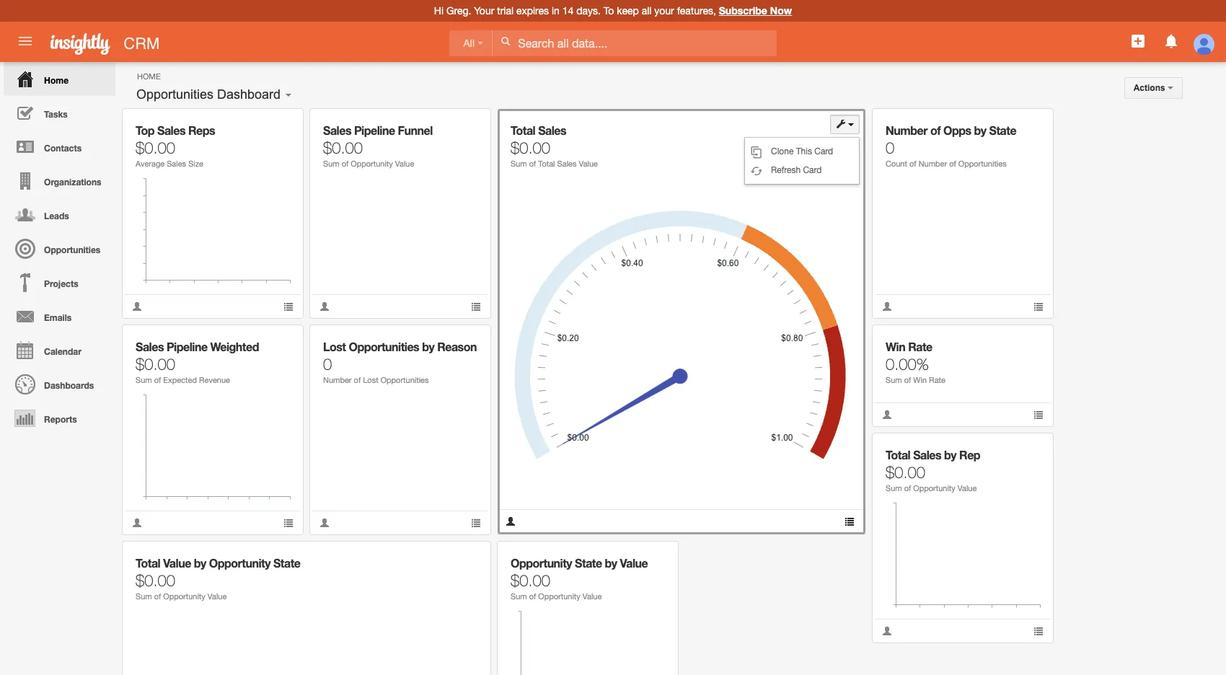 Task type: describe. For each thing, give the bounding box(es) containing it.
white image
[[501, 36, 511, 46]]

list image for rep
[[1034, 626, 1044, 636]]

crm
[[124, 35, 160, 53]]

all
[[642, 5, 652, 17]]

expires
[[516, 5, 549, 17]]

1 vertical spatial card
[[803, 165, 822, 175]]

0 vertical spatial card
[[814, 146, 833, 157]]

projects link
[[4, 265, 115, 299]]

$0.00 inside top sales reps $0.00 average sales size
[[136, 138, 175, 157]]

total value by opportunity state $0.00 sum of opportunity value
[[136, 556, 300, 601]]

size
[[188, 159, 203, 168]]

home link
[[4, 62, 115, 96]]

total sales link
[[511, 123, 566, 137]]

of right count on the right top
[[909, 159, 916, 168]]

$0.00 inside total value by opportunity state $0.00 sum of opportunity value
[[136, 571, 175, 590]]

actions
[[1134, 83, 1168, 93]]

lost opportunities by reason 0 number of lost opportunities
[[323, 340, 477, 384]]

now
[[770, 4, 792, 17]]

reports link
[[4, 401, 115, 435]]

opportunities inside button
[[136, 87, 214, 102]]

1 vertical spatial number
[[919, 159, 947, 168]]

notifications image
[[1162, 32, 1180, 50]]

0 inside lost opportunities by reason 0 number of lost opportunities
[[323, 355, 332, 374]]

$0.00 inside 'total sales $0.00 sum of total sales value'
[[511, 138, 550, 157]]

$0.00 inside sales pipeline funnel $0.00 sum of opportunity value
[[323, 138, 363, 157]]

pipeline for weighted
[[167, 340, 207, 353]]

of inside total value by opportunity state $0.00 sum of opportunity value
[[154, 592, 161, 601]]

organizations
[[44, 177, 101, 188]]

list image for 0.00%
[[1034, 410, 1044, 420]]

days.
[[576, 5, 601, 17]]

hi greg. your trial expires in 14 days. to keep all your features, subscribe now
[[434, 4, 792, 17]]

1 vertical spatial rate
[[929, 376, 945, 384]]

top sales reps link
[[136, 123, 215, 137]]

of inside opportunity state by value $0.00 sum of opportunity value
[[529, 592, 536, 601]]

funnel
[[398, 123, 433, 137]]

0 vertical spatial lost
[[323, 340, 346, 353]]

by for lost opportunities by reason
[[422, 340, 434, 353]]

average
[[136, 159, 165, 168]]

list image for $0.00
[[283, 301, 294, 312]]

0 vertical spatial wrench image
[[461, 119, 471, 129]]

user image for sales
[[132, 301, 142, 312]]

of inside 'total sales $0.00 sum of total sales value'
[[529, 159, 536, 168]]

home inside navigation
[[44, 75, 69, 86]]

in
[[552, 5, 560, 17]]

user image for of
[[132, 518, 142, 528]]

by for opportunity state by value
[[605, 556, 617, 570]]

14
[[562, 5, 574, 17]]

total value by opportunity state link
[[136, 556, 300, 570]]

sales pipeline weighted link
[[136, 340, 259, 353]]

clone this card button
[[745, 142, 859, 161]]

value inside 'total sales $0.00 sum of total sales value'
[[579, 159, 598, 168]]

pipeline for funnel
[[354, 123, 395, 137]]

0.00%
[[886, 355, 929, 374]]

opportunities inside number of opps by state 0 count of number of opportunities
[[958, 159, 1007, 168]]

of inside 'sales pipeline weighted $0.00 sum of expected revenue'
[[154, 376, 161, 384]]

opportunity state by value $0.00 sum of opportunity value
[[511, 556, 648, 601]]

calendar
[[44, 346, 81, 357]]

your
[[474, 5, 494, 17]]

opportunities dashboard button
[[131, 84, 286, 105]]

sales inside total sales by rep $0.00 sum of opportunity value
[[913, 448, 941, 462]]

state for 0
[[989, 123, 1016, 137]]

0 vertical spatial rate
[[908, 340, 932, 353]]

0 vertical spatial number
[[886, 123, 928, 137]]

$0.00 inside total sales by rep $0.00 sum of opportunity value
[[886, 463, 925, 482]]

opportunity inside total sales by rep $0.00 sum of opportunity value
[[913, 484, 955, 493]]

contacts
[[44, 143, 82, 154]]

total for state
[[136, 556, 160, 570]]

trial
[[497, 5, 514, 17]]

$0.00 inside opportunity state by value $0.00 sum of opportunity value
[[511, 571, 550, 590]]

of left opps
[[930, 123, 941, 137]]

calendar link
[[4, 333, 115, 367]]

refresh card button
[[745, 161, 859, 180]]

your
[[654, 5, 674, 17]]

$0.00 inside 'sales pipeline weighted $0.00 sum of expected revenue'
[[136, 355, 175, 374]]

of inside win rate 0.00% sum of win rate
[[904, 376, 911, 384]]

refresh
[[771, 165, 801, 175]]

total sales by rep link
[[886, 448, 980, 462]]

actions button
[[1124, 77, 1183, 99]]

all link
[[449, 30, 493, 56]]

by for total value by opportunity state
[[194, 556, 206, 570]]

contacts link
[[4, 130, 115, 164]]

of inside total sales by rep $0.00 sum of opportunity value
[[904, 484, 911, 493]]

dashboard
[[217, 87, 281, 102]]

total for of
[[511, 123, 535, 137]]

1 horizontal spatial win
[[913, 376, 927, 384]]



Task type: locate. For each thing, give the bounding box(es) containing it.
list image
[[471, 301, 481, 312], [1034, 410, 1044, 420], [283, 518, 294, 528], [471, 518, 481, 528], [846, 518, 856, 528]]

of down the 'total value by opportunity state' link
[[154, 592, 161, 601]]

opportunities
[[136, 87, 214, 102], [958, 159, 1007, 168], [44, 244, 100, 255], [349, 340, 419, 353], [381, 376, 429, 384]]

1 horizontal spatial state
[[575, 556, 602, 570]]

state for $0.00
[[273, 556, 300, 570]]

2 vertical spatial number
[[323, 376, 352, 384]]

$0.00 down opportunity state by value link
[[511, 571, 550, 590]]

1 horizontal spatial pipeline
[[354, 123, 395, 137]]

0 horizontal spatial win
[[886, 340, 905, 353]]

2 vertical spatial wrench image
[[1023, 444, 1033, 454]]

top sales reps $0.00 average sales size
[[136, 123, 215, 168]]

subscribe
[[719, 4, 767, 17]]

total sales $0.00 sum of total sales value
[[511, 123, 598, 168]]

win rate 0.00% sum of win rate
[[886, 340, 945, 384]]

0 inside number of opps by state 0 count of number of opportunities
[[886, 138, 894, 157]]

tasks link
[[4, 96, 115, 130]]

user image
[[320, 518, 330, 528], [882, 626, 892, 636]]

0 horizontal spatial state
[[273, 556, 300, 570]]

number down lost opportunities by reason link
[[323, 376, 352, 384]]

by inside total value by opportunity state $0.00 sum of opportunity value
[[194, 556, 206, 570]]

weighted
[[210, 340, 259, 353]]

dashboards link
[[4, 367, 115, 401]]

navigation containing home
[[0, 62, 115, 435]]

0 vertical spatial user image
[[320, 518, 330, 528]]

sum inside total value by opportunity state $0.00 sum of opportunity value
[[136, 592, 152, 601]]

subscribe now link
[[719, 4, 792, 17]]

leads
[[44, 211, 69, 221]]

sales pipeline funnel link
[[323, 123, 433, 137]]

count
[[886, 159, 907, 168]]

opportunity inside sales pipeline funnel $0.00 sum of opportunity value
[[351, 159, 393, 168]]

win
[[886, 340, 905, 353], [913, 376, 927, 384]]

wrench image
[[461, 119, 471, 129], [461, 335, 471, 345], [1023, 444, 1033, 454]]

by inside opportunity state by value $0.00 sum of opportunity value
[[605, 556, 617, 570]]

1 horizontal spatial home
[[137, 72, 161, 81]]

1 horizontal spatial 0
[[886, 138, 894, 157]]

0 horizontal spatial user image
[[320, 518, 330, 528]]

pipeline up expected
[[167, 340, 207, 353]]

total inside total value by opportunity state $0.00 sum of opportunity value
[[136, 556, 160, 570]]

Search all data.... text field
[[493, 30, 777, 56]]

home up tasks link
[[44, 75, 69, 86]]

revenue
[[199, 376, 230, 384]]

sales pipeline funnel $0.00 sum of opportunity value
[[323, 123, 433, 168]]

by inside lost opportunities by reason 0 number of lost opportunities
[[422, 340, 434, 353]]

1 vertical spatial lost
[[363, 376, 378, 384]]

emails
[[44, 312, 72, 323]]

lost opportunities by reason link
[[323, 340, 477, 353]]

of down total sales by rep link
[[904, 484, 911, 493]]

of down sales pipeline funnel link
[[342, 159, 349, 168]]

organizations link
[[4, 164, 115, 198]]

pipeline inside 'sales pipeline weighted $0.00 sum of expected revenue'
[[167, 340, 207, 353]]

number inside lost opportunities by reason 0 number of lost opportunities
[[323, 376, 352, 384]]

sum inside opportunity state by value $0.00 sum of opportunity value
[[511, 592, 527, 601]]

to
[[603, 5, 614, 17]]

sum inside sales pipeline funnel $0.00 sum of opportunity value
[[323, 159, 339, 168]]

1 vertical spatial 0
[[323, 355, 332, 374]]

$0.00 down total sales link at top left
[[511, 138, 550, 157]]

this
[[796, 146, 812, 157]]

1 vertical spatial user image
[[882, 626, 892, 636]]

home down the crm
[[137, 72, 161, 81]]

of down opportunity state by value link
[[529, 592, 536, 601]]

rate
[[908, 340, 932, 353], [929, 376, 945, 384]]

number of opps by state link
[[886, 123, 1016, 137]]

of down number of opps by state link
[[949, 159, 956, 168]]

wrench image
[[273, 119, 283, 129], [836, 119, 846, 129], [1023, 119, 1033, 129], [273, 335, 283, 345], [1023, 335, 1033, 345], [461, 552, 471, 562], [648, 552, 658, 562]]

rep
[[959, 448, 980, 462]]

home
[[137, 72, 161, 81], [44, 75, 69, 86]]

0 horizontal spatial pipeline
[[167, 340, 207, 353]]

of down lost opportunities by reason link
[[354, 376, 361, 384]]

lost
[[323, 340, 346, 353], [363, 376, 378, 384]]

sales inside 'sales pipeline weighted $0.00 sum of expected revenue'
[[136, 340, 164, 353]]

0 vertical spatial pipeline
[[354, 123, 395, 137]]

sales pipeline weighted $0.00 sum of expected revenue
[[136, 340, 259, 384]]

reports
[[44, 414, 77, 425]]

opportunity state by value link
[[511, 556, 648, 570]]

sum inside win rate 0.00% sum of win rate
[[886, 376, 902, 384]]

greg.
[[446, 5, 471, 17]]

expected
[[163, 376, 197, 384]]

opportunity
[[351, 159, 393, 168], [913, 484, 955, 493], [209, 556, 270, 570], [511, 556, 572, 570], [163, 592, 205, 601], [538, 592, 580, 601]]

total sales by rep $0.00 sum of opportunity value
[[886, 448, 980, 493]]

number up count on the right top
[[886, 123, 928, 137]]

navigation
[[0, 62, 115, 435]]

0 vertical spatial win
[[886, 340, 905, 353]]

1 horizontal spatial lost
[[363, 376, 378, 384]]

all
[[463, 37, 475, 49]]

opportunities dashboard
[[136, 87, 281, 102]]

dashboards
[[44, 380, 94, 391]]

of
[[930, 123, 941, 137], [342, 159, 349, 168], [529, 159, 536, 168], [909, 159, 916, 168], [949, 159, 956, 168], [154, 376, 161, 384], [354, 376, 361, 384], [904, 376, 911, 384], [904, 484, 911, 493], [154, 592, 161, 601], [529, 592, 536, 601]]

user image for total
[[507, 518, 517, 528]]

0 horizontal spatial lost
[[323, 340, 346, 353]]

$0.00 down sales pipeline funnel link
[[323, 138, 363, 157]]

0
[[886, 138, 894, 157], [323, 355, 332, 374]]

opportunities link
[[4, 232, 115, 265]]

2 horizontal spatial state
[[989, 123, 1016, 137]]

tasks
[[44, 109, 68, 120]]

refresh card
[[771, 165, 822, 175]]

1 horizontal spatial user image
[[882, 626, 892, 636]]

by for total sales by rep
[[944, 448, 956, 462]]

value inside sales pipeline funnel $0.00 sum of opportunity value
[[395, 159, 414, 168]]

0 vertical spatial 0
[[886, 138, 894, 157]]

number of opps by state 0 count of number of opportunities
[[886, 123, 1016, 168]]

total for $0.00
[[886, 448, 910, 462]]

opps
[[943, 123, 971, 137]]

top
[[136, 123, 154, 137]]

value
[[395, 159, 414, 168], [579, 159, 598, 168], [958, 484, 977, 493], [163, 556, 191, 570], [620, 556, 648, 570], [208, 592, 227, 601], [583, 592, 602, 601]]

keep
[[617, 5, 639, 17]]

sum
[[323, 159, 339, 168], [511, 159, 527, 168], [136, 376, 152, 384], [886, 376, 902, 384], [886, 484, 902, 493], [136, 592, 152, 601], [511, 592, 527, 601]]

reps
[[188, 123, 215, 137]]

state inside total value by opportunity state $0.00 sum of opportunity value
[[273, 556, 300, 570]]

reason
[[437, 340, 477, 353]]

pipeline inside sales pipeline funnel $0.00 sum of opportunity value
[[354, 123, 395, 137]]

number
[[886, 123, 928, 137], [919, 159, 947, 168], [323, 376, 352, 384]]

$0.00 down the 'total value by opportunity state' link
[[136, 571, 175, 590]]

projects
[[44, 278, 78, 289]]

card right this
[[814, 146, 833, 157]]

of down 0.00% on the right of the page
[[904, 376, 911, 384]]

hi
[[434, 5, 444, 17]]

1 vertical spatial wrench image
[[461, 335, 471, 345]]

state inside number of opps by state 0 count of number of opportunities
[[989, 123, 1016, 137]]

list image for $0.00
[[471, 301, 481, 312]]

1 vertical spatial win
[[913, 376, 927, 384]]

card
[[814, 146, 833, 157], [803, 165, 822, 175]]

$0.00 up average
[[136, 138, 175, 157]]

sales inside sales pipeline funnel $0.00 sum of opportunity value
[[323, 123, 351, 137]]

state
[[989, 123, 1016, 137], [273, 556, 300, 570], [575, 556, 602, 570]]

clone
[[771, 146, 794, 157]]

user image for 0
[[881, 300, 891, 310]]

leads link
[[4, 198, 115, 232]]

sum inside 'sales pipeline weighted $0.00 sum of expected revenue'
[[136, 376, 152, 384]]

win rate link
[[886, 340, 932, 353]]

of left expected
[[154, 376, 161, 384]]

list image for 0
[[471, 518, 481, 528]]

rate down win rate link on the right bottom
[[929, 376, 945, 384]]

by inside number of opps by state 0 count of number of opportunities
[[974, 123, 986, 137]]

$0.00 up expected
[[136, 355, 175, 374]]

of inside sales pipeline funnel $0.00 sum of opportunity value
[[342, 159, 349, 168]]

of inside lost opportunities by reason 0 number of lost opportunities
[[354, 376, 361, 384]]

card down this
[[803, 165, 822, 175]]

sum inside 'total sales $0.00 sum of total sales value'
[[511, 159, 527, 168]]

win down 0.00% on the right of the page
[[913, 376, 927, 384]]

number right count on the right top
[[919, 159, 947, 168]]

0 horizontal spatial home
[[44, 75, 69, 86]]

total
[[511, 123, 535, 137], [538, 159, 555, 168], [886, 448, 910, 462], [136, 556, 160, 570]]

user image
[[881, 300, 891, 310], [132, 301, 142, 312], [320, 301, 330, 312], [882, 410, 892, 420], [132, 518, 142, 528], [507, 518, 517, 528]]

$0.00
[[136, 138, 175, 157], [323, 138, 363, 157], [511, 138, 550, 157], [136, 355, 175, 374], [886, 463, 925, 482], [136, 571, 175, 590], [511, 571, 550, 590]]

features,
[[677, 5, 716, 17]]

0 horizontal spatial 0
[[323, 355, 332, 374]]

by
[[974, 123, 986, 137], [422, 340, 434, 353], [944, 448, 956, 462], [194, 556, 206, 570], [605, 556, 617, 570]]

state inside opportunity state by value $0.00 sum of opportunity value
[[575, 556, 602, 570]]

sum inside total sales by rep $0.00 sum of opportunity value
[[886, 484, 902, 493]]

clone this card
[[771, 146, 833, 157]]

list image for by
[[1032, 300, 1042, 310]]

of down total sales link at top left
[[529, 159, 536, 168]]

emails link
[[4, 299, 115, 333]]

pipeline left "funnel"
[[354, 123, 395, 137]]

total inside total sales by rep $0.00 sum of opportunity value
[[886, 448, 910, 462]]

pipeline
[[354, 123, 395, 137], [167, 340, 207, 353]]

sales
[[157, 123, 185, 137], [323, 123, 351, 137], [538, 123, 566, 137], [167, 159, 186, 168], [557, 159, 577, 168], [136, 340, 164, 353], [913, 448, 941, 462]]

list image
[[1032, 300, 1042, 310], [283, 301, 294, 312], [1034, 626, 1044, 636]]

by inside total sales by rep $0.00 sum of opportunity value
[[944, 448, 956, 462]]

rate up 0.00% on the right of the page
[[908, 340, 932, 353]]

1 vertical spatial pipeline
[[167, 340, 207, 353]]

$0.00 down total sales by rep link
[[886, 463, 925, 482]]

value inside total sales by rep $0.00 sum of opportunity value
[[958, 484, 977, 493]]

win up 0.00% on the right of the page
[[886, 340, 905, 353]]



Task type: vqa. For each thing, say whether or not it's contained in the screenshot.
the customers
no



